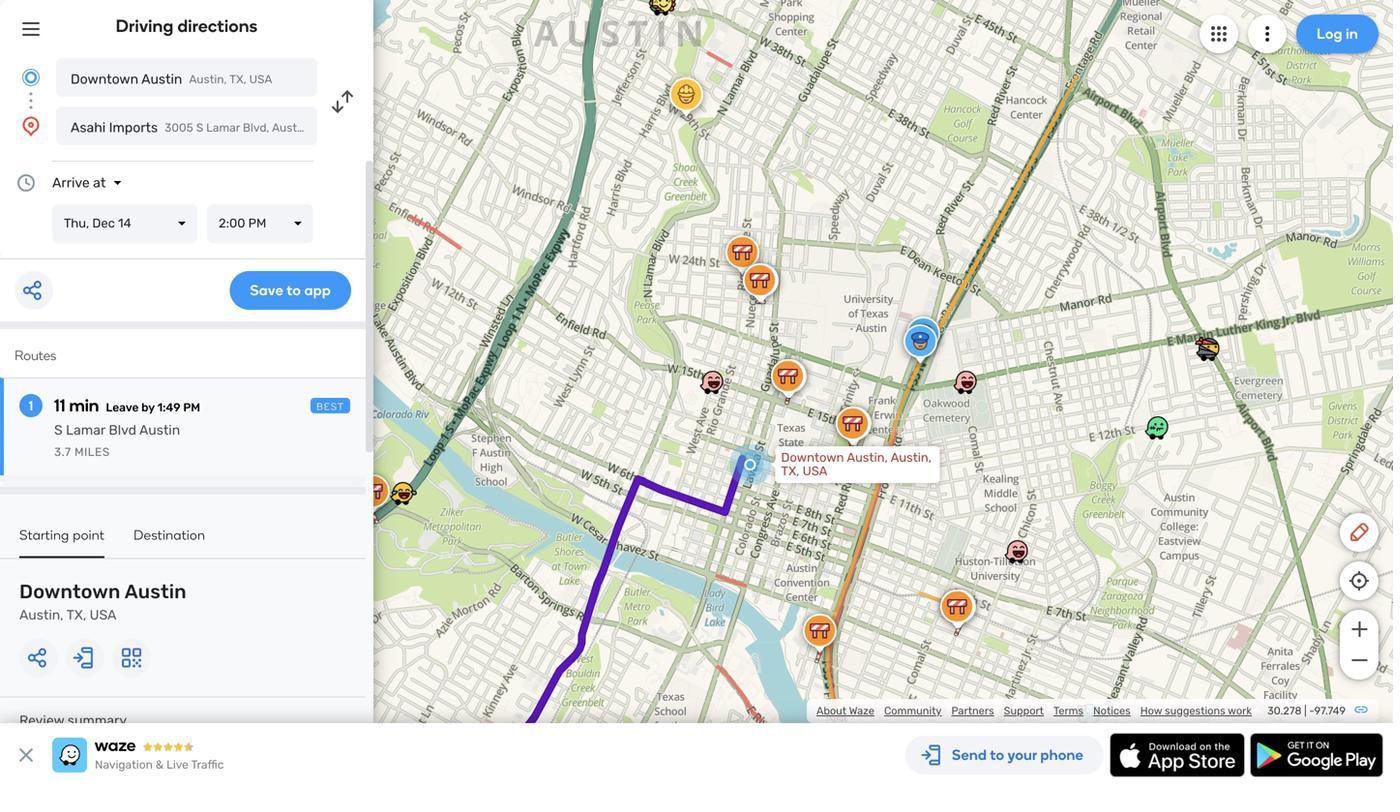 Task type: vqa. For each thing, say whether or not it's contained in the screenshot.
chevron down icon corresponding to Onsite services
no



Task type: describe. For each thing, give the bounding box(es) containing it.
states
[[388, 121, 423, 135]]

2 vertical spatial tx,
[[67, 607, 86, 623]]

thu, dec 14
[[64, 216, 131, 231]]

3.7
[[54, 445, 71, 459]]

dec
[[92, 216, 115, 231]]

-
[[1310, 704, 1315, 717]]

11 min leave by 1:49 pm
[[54, 395, 200, 416]]

starting
[[19, 527, 69, 543]]

asahi
[[71, 120, 106, 136]]

zoom out image
[[1348, 649, 1372, 672]]

asahi imports 3005 s lamar blvd, austin, texas, united states
[[71, 120, 423, 136]]

tx, inside downtown austin, austin, tx, usa
[[782, 464, 800, 479]]

partners
[[952, 704, 995, 717]]

arrive at
[[52, 175, 106, 191]]

s lamar blvd austin 3.7 miles
[[54, 422, 180, 459]]

pm inside the "11 min leave by 1:49 pm"
[[183, 401, 200, 414]]

x image
[[15, 743, 38, 767]]

s inside asahi imports 3005 s lamar blvd, austin, texas, united states
[[196, 121, 203, 135]]

1 horizontal spatial usa
[[249, 73, 272, 86]]

clock image
[[15, 171, 38, 195]]

partners link
[[952, 704, 995, 717]]

2:00 pm list box
[[207, 204, 314, 243]]

work
[[1229, 704, 1253, 717]]

driving directions
[[116, 15, 258, 36]]

blvd,
[[243, 121, 270, 135]]

terms link
[[1054, 704, 1084, 717]]

starting point button
[[19, 527, 105, 558]]

30.278 | -97.749
[[1268, 704, 1347, 717]]

s inside s lamar blvd austin 3.7 miles
[[54, 422, 63, 438]]

leave
[[106, 401, 139, 414]]

3005
[[165, 121, 193, 135]]

by
[[141, 401, 155, 414]]

community link
[[885, 704, 942, 717]]

pencil image
[[1348, 521, 1372, 544]]

min
[[69, 395, 99, 416]]

austin inside s lamar blvd austin 3.7 miles
[[139, 422, 180, 438]]

lamar inside asahi imports 3005 s lamar blvd, austin, texas, united states
[[206, 121, 240, 135]]

texas,
[[313, 121, 346, 135]]

location image
[[19, 114, 43, 137]]

downtown inside downtown austin austin, tx, usa
[[19, 580, 121, 603]]

terms
[[1054, 704, 1084, 717]]

about waze link
[[817, 704, 875, 717]]

support link
[[1004, 704, 1045, 717]]

blvd
[[109, 422, 136, 438]]

usa inside downtown austin, austin, tx, usa
[[803, 464, 828, 479]]

point
[[73, 527, 105, 543]]

routes
[[15, 347, 56, 363]]



Task type: locate. For each thing, give the bounding box(es) containing it.
lamar up miles
[[66, 422, 105, 438]]

2:00 pm
[[219, 216, 267, 231]]

1 vertical spatial usa
[[803, 464, 828, 479]]

1 vertical spatial tx,
[[782, 464, 800, 479]]

review summary
[[19, 712, 127, 728]]

waze
[[850, 704, 875, 717]]

austin down 1:49
[[139, 422, 180, 438]]

pm right 2:00
[[248, 216, 267, 231]]

live
[[167, 758, 189, 772]]

driving
[[116, 15, 174, 36]]

current location image
[[19, 66, 43, 89]]

1 horizontal spatial s
[[196, 121, 203, 135]]

pm right 1:49
[[183, 401, 200, 414]]

navigation
[[95, 758, 153, 772]]

2 horizontal spatial usa
[[803, 464, 828, 479]]

0 horizontal spatial lamar
[[66, 422, 105, 438]]

2 vertical spatial austin
[[125, 580, 187, 603]]

0 vertical spatial usa
[[249, 73, 272, 86]]

0 vertical spatial pm
[[248, 216, 267, 231]]

|
[[1305, 704, 1308, 717]]

starting point
[[19, 527, 105, 543]]

0 vertical spatial austin
[[141, 71, 182, 87]]

about waze community partners support terms notices how suggestions work
[[817, 704, 1253, 717]]

0 vertical spatial downtown austin austin, tx, usa
[[71, 71, 272, 87]]

1 horizontal spatial pm
[[248, 216, 267, 231]]

suggestions
[[1166, 704, 1226, 717]]

0 vertical spatial s
[[196, 121, 203, 135]]

0 vertical spatial lamar
[[206, 121, 240, 135]]

pm
[[248, 216, 267, 231], [183, 401, 200, 414]]

1 horizontal spatial lamar
[[206, 121, 240, 135]]

austin
[[141, 71, 182, 87], [139, 422, 180, 438], [125, 580, 187, 603]]

destination
[[134, 527, 205, 543]]

s
[[196, 121, 203, 135], [54, 422, 63, 438]]

downtown austin austin, tx, usa
[[71, 71, 272, 87], [19, 580, 187, 623]]

support
[[1004, 704, 1045, 717]]

imports
[[109, 120, 158, 136]]

directions
[[178, 15, 258, 36]]

thu,
[[64, 216, 89, 231]]

downtown inside downtown austin, austin, tx, usa
[[782, 450, 845, 465]]

miles
[[74, 445, 110, 459]]

1 vertical spatial austin
[[139, 422, 180, 438]]

austin up 3005
[[141, 71, 182, 87]]

2 horizontal spatial tx,
[[782, 464, 800, 479]]

notices
[[1094, 704, 1131, 717]]

11
[[54, 395, 66, 416]]

thu, dec 14 list box
[[52, 204, 197, 243]]

s up the 3.7
[[54, 422, 63, 438]]

austin,
[[189, 73, 227, 86], [272, 121, 310, 135], [847, 450, 888, 465], [891, 450, 932, 465], [19, 607, 64, 623]]

community
[[885, 704, 942, 717]]

1:49
[[157, 401, 181, 414]]

pm inside 2:00 pm list box
[[248, 216, 267, 231]]

zoom in image
[[1348, 618, 1372, 641]]

1 vertical spatial lamar
[[66, 422, 105, 438]]

lamar left blvd,
[[206, 121, 240, 135]]

austin down destination "button"
[[125, 580, 187, 603]]

1 vertical spatial pm
[[183, 401, 200, 414]]

1 horizontal spatial tx,
[[230, 73, 247, 86]]

austin inside downtown austin austin, tx, usa
[[125, 580, 187, 603]]

tx,
[[230, 73, 247, 86], [782, 464, 800, 479], [67, 607, 86, 623]]

1
[[29, 397, 33, 414]]

0 horizontal spatial pm
[[183, 401, 200, 414]]

lamar
[[206, 121, 240, 135], [66, 422, 105, 438]]

at
[[93, 175, 106, 191]]

2 vertical spatial downtown
[[19, 580, 121, 603]]

navigation & live traffic
[[95, 758, 224, 772]]

14
[[118, 216, 131, 231]]

0 horizontal spatial tx,
[[67, 607, 86, 623]]

usa
[[249, 73, 272, 86], [803, 464, 828, 479], [90, 607, 117, 623]]

2:00
[[219, 216, 245, 231]]

downtown austin austin, tx, usa up 3005
[[71, 71, 272, 87]]

0 horizontal spatial s
[[54, 422, 63, 438]]

united
[[349, 121, 385, 135]]

destination button
[[134, 527, 205, 556]]

s right 3005
[[196, 121, 203, 135]]

0 horizontal spatial usa
[[90, 607, 117, 623]]

0 vertical spatial tx,
[[230, 73, 247, 86]]

downtown
[[71, 71, 139, 87], [782, 450, 845, 465], [19, 580, 121, 603]]

1 vertical spatial downtown austin austin, tx, usa
[[19, 580, 187, 623]]

0 vertical spatial downtown
[[71, 71, 139, 87]]

austin, inside asahi imports 3005 s lamar blvd, austin, texas, united states
[[272, 121, 310, 135]]

summary
[[68, 712, 127, 728]]

&
[[156, 758, 164, 772]]

traffic
[[191, 758, 224, 772]]

downtown austin austin, tx, usa down point
[[19, 580, 187, 623]]

lamar inside s lamar blvd austin 3.7 miles
[[66, 422, 105, 438]]

30.278
[[1268, 704, 1302, 717]]

2 vertical spatial usa
[[90, 607, 117, 623]]

notices link
[[1094, 704, 1131, 717]]

link image
[[1354, 702, 1370, 717]]

downtown austin, austin, tx, usa
[[782, 450, 932, 479]]

review
[[19, 712, 64, 728]]

about
[[817, 704, 847, 717]]

how
[[1141, 704, 1163, 717]]

1 vertical spatial s
[[54, 422, 63, 438]]

97.749
[[1315, 704, 1347, 717]]

arrive
[[52, 175, 90, 191]]

best
[[317, 401, 345, 412]]

how suggestions work link
[[1141, 704, 1253, 717]]

1 vertical spatial downtown
[[782, 450, 845, 465]]



